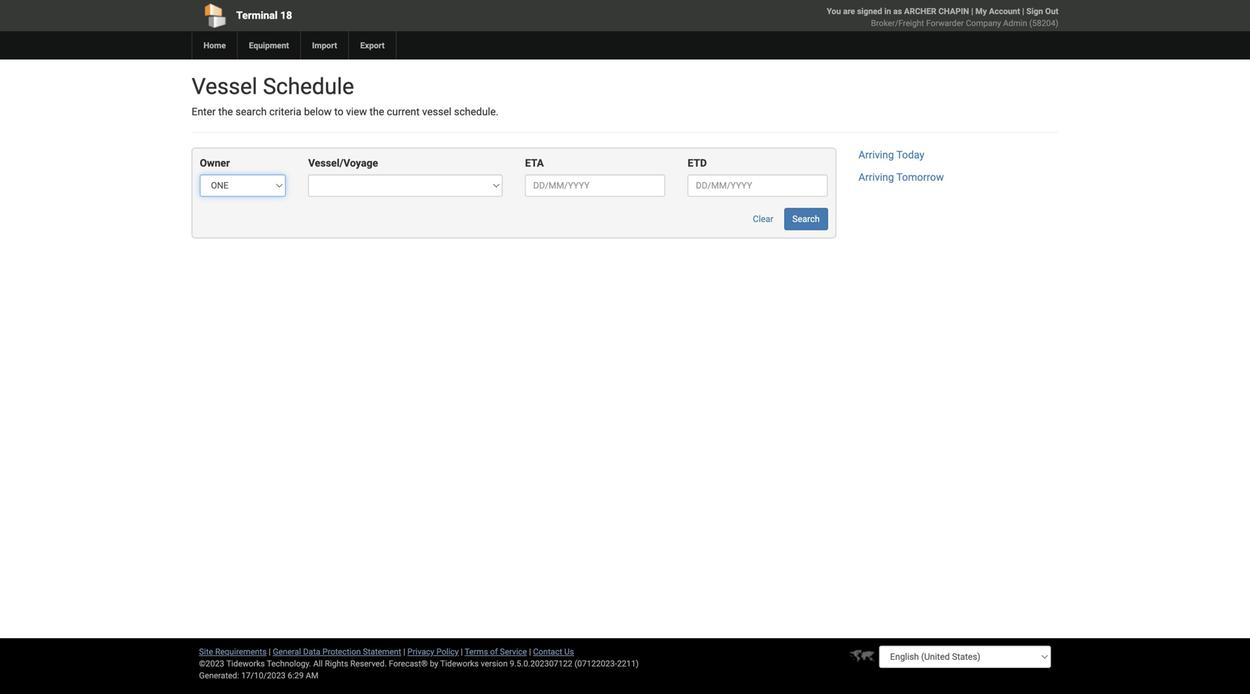 Task type: locate. For each thing, give the bounding box(es) containing it.
clear
[[753, 214, 774, 224]]

etd
[[688, 157, 707, 169]]

account
[[989, 6, 1020, 16]]

import link
[[300, 31, 348, 60]]

generated:
[[199, 671, 239, 681]]

2 arriving from the top
[[859, 171, 894, 183]]

1 arriving from the top
[[859, 149, 894, 161]]

1 vertical spatial arriving
[[859, 171, 894, 183]]

the right view
[[370, 106, 384, 118]]

0 vertical spatial arriving
[[859, 149, 894, 161]]

the right enter
[[218, 106, 233, 118]]

| up tideworks
[[461, 647, 463, 657]]

arriving today
[[859, 149, 925, 161]]

1 horizontal spatial the
[[370, 106, 384, 118]]

broker/freight
[[871, 18, 924, 28]]

owner
[[200, 157, 230, 169]]

arriving up arriving tomorrow
[[859, 149, 894, 161]]

| up "9.5.0.202307122" on the left bottom of the page
[[529, 647, 531, 657]]

terms of service link
[[465, 647, 527, 657]]

ETA text field
[[525, 174, 665, 197]]

equipment
[[249, 41, 289, 50]]

general data protection statement link
[[273, 647, 401, 657]]

admin
[[1003, 18, 1027, 28]]

search button
[[784, 208, 828, 230]]

(07122023-
[[575, 659, 617, 669]]

requirements
[[215, 647, 267, 657]]

below
[[304, 106, 332, 118]]

policy
[[436, 647, 459, 657]]

data
[[303, 647, 320, 657]]

arriving
[[859, 149, 894, 161], [859, 171, 894, 183]]

| left my
[[971, 6, 974, 16]]

terms
[[465, 647, 488, 657]]

equipment link
[[237, 31, 300, 60]]

terminal 18 link
[[192, 0, 540, 31]]

clear button
[[745, 208, 782, 230]]

forwarder
[[926, 18, 964, 28]]

arriving tomorrow link
[[859, 171, 944, 183]]

|
[[971, 6, 974, 16], [1022, 6, 1025, 16], [269, 647, 271, 657], [403, 647, 405, 657], [461, 647, 463, 657], [529, 647, 531, 657]]

the
[[218, 106, 233, 118], [370, 106, 384, 118]]

home link
[[192, 31, 237, 60]]

enter
[[192, 106, 216, 118]]

0 horizontal spatial the
[[218, 106, 233, 118]]

tomorrow
[[897, 171, 944, 183]]

export
[[360, 41, 385, 50]]

arriving down arriving today link
[[859, 171, 894, 183]]

am
[[306, 671, 319, 681]]

general
[[273, 647, 301, 657]]

search
[[236, 106, 267, 118]]

vessel/voyage
[[308, 157, 378, 169]]

protection
[[323, 647, 361, 657]]

technology.
[[267, 659, 311, 669]]

us
[[564, 647, 574, 657]]

arriving for arriving today
[[859, 149, 894, 161]]

export link
[[348, 31, 396, 60]]

company
[[966, 18, 1001, 28]]

you
[[827, 6, 841, 16]]



Task type: describe. For each thing, give the bounding box(es) containing it.
| left general
[[269, 647, 271, 657]]

site requirements | general data protection statement | privacy policy | terms of service | contact us ©2023 tideworks technology. all rights reserved. forecast® by tideworks version 9.5.0.202307122 (07122023-2211) generated: 17/10/2023 6:29 am
[[199, 647, 639, 681]]

terminal 18
[[236, 9, 292, 22]]

vessel schedule enter the search criteria below to view the current vessel schedule.
[[192, 73, 499, 118]]

1 the from the left
[[218, 106, 233, 118]]

arriving for arriving tomorrow
[[859, 171, 894, 183]]

arriving today link
[[859, 149, 925, 161]]

forecast®
[[389, 659, 428, 669]]

reserved.
[[350, 659, 387, 669]]

in
[[885, 6, 891, 16]]

privacy
[[408, 647, 434, 657]]

site
[[199, 647, 213, 657]]

eta
[[525, 157, 544, 169]]

of
[[490, 647, 498, 657]]

privacy policy link
[[408, 647, 459, 657]]

2211)
[[617, 659, 639, 669]]

service
[[500, 647, 527, 657]]

search
[[793, 214, 820, 224]]

archer
[[904, 6, 937, 16]]

today
[[897, 149, 925, 161]]

site requirements link
[[199, 647, 267, 657]]

my
[[976, 6, 987, 16]]

vessel
[[422, 106, 452, 118]]

contact us link
[[533, 647, 574, 657]]

schedule.
[[454, 106, 499, 118]]

2 the from the left
[[370, 106, 384, 118]]

view
[[346, 106, 367, 118]]

contact
[[533, 647, 562, 657]]

to
[[334, 106, 344, 118]]

signed
[[857, 6, 882, 16]]

| up forecast®
[[403, 647, 405, 657]]

sign
[[1027, 6, 1043, 16]]

| left sign
[[1022, 6, 1025, 16]]

arriving tomorrow
[[859, 171, 944, 183]]

import
[[312, 41, 337, 50]]

6:29
[[288, 671, 304, 681]]

vessel
[[192, 73, 257, 100]]

18
[[280, 9, 292, 22]]

9.5.0.202307122
[[510, 659, 573, 669]]

rights
[[325, 659, 348, 669]]

current
[[387, 106, 420, 118]]

out
[[1045, 6, 1059, 16]]

home
[[204, 41, 226, 50]]

ETD text field
[[688, 174, 828, 197]]

©2023 tideworks
[[199, 659, 265, 669]]

you are signed in as archer chapin | my account | sign out broker/freight forwarder company admin (58204)
[[827, 6, 1059, 28]]

are
[[843, 6, 855, 16]]

as
[[893, 6, 902, 16]]

version
[[481, 659, 508, 669]]

tideworks
[[440, 659, 479, 669]]

chapin
[[939, 6, 969, 16]]

(58204)
[[1030, 18, 1059, 28]]

criteria
[[269, 106, 302, 118]]

schedule
[[263, 73, 354, 100]]

17/10/2023
[[241, 671, 286, 681]]

statement
[[363, 647, 401, 657]]

sign out link
[[1027, 6, 1059, 16]]

terminal
[[236, 9, 278, 22]]

my account link
[[976, 6, 1020, 16]]

by
[[430, 659, 438, 669]]

all
[[313, 659, 323, 669]]



Task type: vqa. For each thing, say whether or not it's contained in the screenshot.
the bottommost 'noticed'
no



